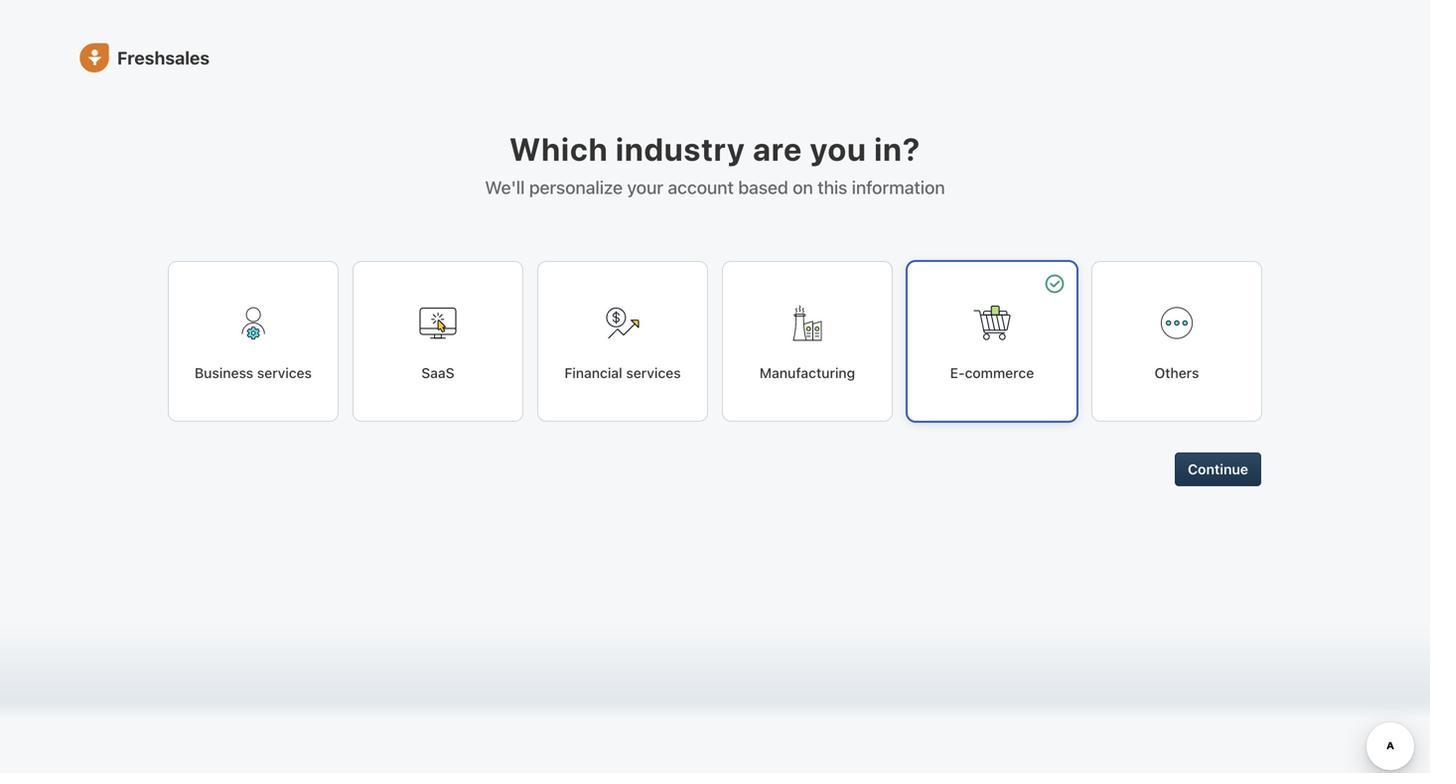 Task type: vqa. For each thing, say whether or not it's contained in the screenshot.
details on the left of page
no



Task type: describe. For each thing, give the bounding box(es) containing it.
email
[[873, 400, 903, 414]]

tags
[[484, 315, 510, 329]]

manufacturing
[[760, 365, 855, 381]]

qualified link
[[1076, 243, 1238, 267]]

glendale, arizona, usa link
[[396, 421, 532, 435]]

click
[[411, 315, 440, 329]]

phone element
[[12, 688, 52, 728]]

business services
[[195, 365, 312, 381]]

usa
[[507, 421, 532, 435]]

qualified button
[[1076, 243, 1238, 267]]

saas
[[421, 365, 455, 381]]

ai
[[173, 648, 185, 665]]

sales qualified lead
[[391, 244, 527, 261]]

which industry are you in? we'll personalize your account based on this information
[[485, 130, 945, 198]]

interested link
[[914, 243, 1076, 267]]

closes in may
[[925, 637, 1003, 651]]

widgetz.io (sample) for topmost widgetz.io (sample) link
[[634, 420, 753, 434]]

glendale,
[[396, 421, 452, 435]]

contact information
[[83, 356, 218, 373]]

qualified inside button
[[1134, 248, 1186, 262]]

e-commerce
[[950, 365, 1034, 381]]

financial
[[565, 365, 623, 381]]

glendale, arizona, usa
[[396, 421, 532, 435]]

freddy ai insights
[[124, 648, 239, 665]]

e-commerce icon image
[[968, 299, 1016, 347]]

$ 5,600
[[603, 638, 648, 652]]

services for financial services
[[626, 365, 681, 381]]

e-
[[950, 365, 965, 381]]

account
[[668, 177, 734, 198]]

this
[[818, 177, 848, 198]]

information inside which industry are you in? we'll personalize your account based on this information
[[852, 177, 945, 198]]

which
[[510, 130, 608, 168]]

may
[[979, 637, 1003, 651]]

business
[[195, 365, 253, 381]]

on
[[793, 177, 813, 198]]

sales
[[391, 244, 428, 261]]

overview
[[124, 404, 184, 420]]

are
[[753, 130, 803, 168]]

closes
[[925, 637, 963, 651]]

contacted link
[[752, 243, 914, 267]]

email janesampleton@gmail.com
[[873, 400, 1030, 434]]

0 vertical spatial new
[[664, 248, 690, 262]]

widgetz.io (sample) for widgetz.io (sample) link inside row
[[441, 638, 560, 652]]

financial services
[[565, 365, 681, 381]]

fit
[[214, 289, 225, 302]]

new link
[[590, 243, 752, 267]]

mng settings image
[[322, 360, 336, 374]]

phone image
[[22, 698, 42, 718]]

meetings
[[519, 706, 571, 720]]

new inside row
[[769, 638, 794, 652]]

sales qualified lead link
[[391, 236, 544, 264]]

services for business services
[[257, 365, 312, 381]]

janesampleton@gmail.com link
[[873, 417, 1030, 437]]

commerce
[[965, 365, 1034, 381]]

customer fit
[[156, 289, 225, 302]]



Task type: locate. For each thing, give the bounding box(es) containing it.
arizona,
[[455, 421, 504, 435]]

information down no star image at the left top
[[140, 356, 218, 373]]

others
[[1155, 365, 1199, 381]]

click to add tags
[[411, 315, 510, 329]]

1 horizontal spatial widgetz.io
[[634, 420, 698, 434]]

services left mng settings image
[[257, 365, 312, 381]]

insights
[[189, 648, 239, 665]]

widgetz.io
[[634, 420, 698, 434], [441, 638, 504, 652]]

freddy
[[124, 648, 169, 665]]

widgetz.io inside row
[[441, 638, 504, 652]]

1 vertical spatial widgetz.io
[[441, 638, 504, 652]]

add
[[459, 315, 481, 329]]

widgetz.io (sample) link inside row
[[441, 637, 560, 654]]

1 horizontal spatial (sample)
[[701, 420, 753, 434]]

1 horizontal spatial qualified
[[1134, 248, 1186, 262]]

continue
[[1188, 461, 1249, 478]]

in
[[966, 637, 976, 651]]

1 vertical spatial widgetz.io (sample)
[[441, 638, 560, 652]]

0 vertical spatial widgetz.io (sample) link
[[634, 420, 753, 434]]

no star image
[[156, 311, 170, 325]]

0 horizontal spatial qualified
[[431, 244, 491, 261]]

qualified up the others icon
[[1134, 248, 1186, 262]]

5,600
[[614, 638, 648, 652]]

we'll
[[485, 177, 525, 198]]

$
[[603, 638, 611, 652]]

widgetz.io (sample)
[[634, 420, 753, 434], [441, 638, 560, 652]]

files
[[124, 689, 154, 705]]

based
[[738, 177, 788, 198]]

saas icon image
[[414, 299, 462, 347]]

1 horizontal spatial widgetz.io (sample) link
[[634, 420, 753, 434]]

1 services from the left
[[257, 365, 312, 381]]

0 horizontal spatial services
[[257, 365, 312, 381]]

upcoming
[[460, 706, 516, 720]]

customer
[[156, 289, 210, 302]]

with
[[574, 706, 598, 720]]

you
[[810, 130, 867, 168]]

no
[[441, 706, 457, 720]]

1 vertical spatial widgetz.io (sample) link
[[441, 637, 560, 654]]

0 horizontal spatial new
[[664, 248, 690, 262]]

widgetz.io (sample) up upcoming
[[441, 638, 560, 652]]

row
[[441, 625, 1086, 666]]

2 services from the left
[[626, 365, 681, 381]]

widgetz.io (sample) down financial services
[[634, 420, 753, 434]]

others icon image
[[1153, 299, 1201, 347]]

1 vertical spatial new
[[769, 638, 794, 652]]

qualified left lead
[[431, 244, 491, 261]]

freshsales
[[117, 47, 210, 69]]

1 horizontal spatial widgetz.io (sample)
[[634, 420, 753, 434]]

in?
[[874, 130, 921, 168]]

1 horizontal spatial services
[[626, 365, 681, 381]]

widgetz.io (sample) link down financial services
[[634, 420, 753, 434]]

to
[[444, 315, 456, 329]]

1 horizontal spatial information
[[852, 177, 945, 198]]

your
[[627, 177, 664, 198]]

container_wx8msf4aqz5i3rn1 image
[[401, 626, 421, 646]]

interested button
[[914, 243, 1076, 267]]

personalize
[[529, 177, 623, 198]]

0 vertical spatial information
[[852, 177, 945, 198]]

(sample)
[[701, 420, 753, 434], [507, 638, 560, 652]]

0 vertical spatial widgetz.io (sample)
[[634, 420, 753, 434]]

0 horizontal spatial widgetz.io
[[441, 638, 504, 652]]

(sample) inside widgetz.io (sample) link
[[507, 638, 560, 652]]

qualified
[[431, 244, 491, 261], [1134, 248, 1186, 262]]

1 horizontal spatial new
[[769, 638, 794, 652]]

1 vertical spatial information
[[140, 356, 218, 373]]

row containing closes in may
[[441, 625, 1086, 666]]

information
[[852, 177, 945, 198], [140, 356, 218, 373]]

information down in?
[[852, 177, 945, 198]]

widgetz.io (sample) link up upcoming
[[441, 637, 560, 654]]

lead
[[495, 244, 527, 261]]

contacted
[[809, 248, 869, 262]]

0 vertical spatial (sample)
[[701, 420, 753, 434]]

manufacturing icon image
[[784, 299, 831, 347]]

interested
[[968, 248, 1027, 262]]

contact
[[83, 356, 137, 373]]

widgetz.io right container_wx8msf4aqz5i3rn1 icon
[[441, 638, 504, 652]]

0 vertical spatial widgetz.io
[[634, 420, 698, 434]]

services down financial services icon
[[626, 365, 681, 381]]

(sample) for widgetz.io (sample) link inside row
[[507, 638, 560, 652]]

widgetz.io (sample) inside row
[[441, 638, 560, 652]]

no upcoming meetings with jane.
[[441, 706, 631, 720]]

container_wx8msf4aqz5i3rn1 image
[[401, 716, 421, 736]]

0 horizontal spatial widgetz.io (sample) link
[[441, 637, 560, 654]]

financial services icon image
[[599, 299, 647, 347]]

(sample) for topmost widgetz.io (sample) link
[[701, 420, 753, 434]]

janesampleton@gmail.com
[[873, 420, 1030, 434]]

Search your CRM... text field
[[87, 48, 286, 82]]

business services icon image
[[229, 299, 277, 347]]

widgetz.io for topmost widgetz.io (sample) link
[[634, 420, 698, 434]]

jane.
[[601, 706, 631, 720]]

continue button
[[1175, 453, 1262, 487]]

new
[[664, 248, 690, 262], [769, 638, 794, 652]]

widgetz.io down financial services
[[634, 420, 698, 434]]

widgetz.io for widgetz.io (sample) link inside row
[[441, 638, 504, 652]]

widgetz.io (sample) link
[[634, 420, 753, 434], [441, 637, 560, 654]]

0 horizontal spatial widgetz.io (sample)
[[441, 638, 560, 652]]

industry
[[616, 130, 746, 168]]

services
[[257, 365, 312, 381], [626, 365, 681, 381]]

product logo freshsales image
[[79, 43, 109, 73]]

0 horizontal spatial information
[[140, 356, 218, 373]]

0 horizontal spatial (sample)
[[507, 638, 560, 652]]

1 vertical spatial (sample)
[[507, 638, 560, 652]]



